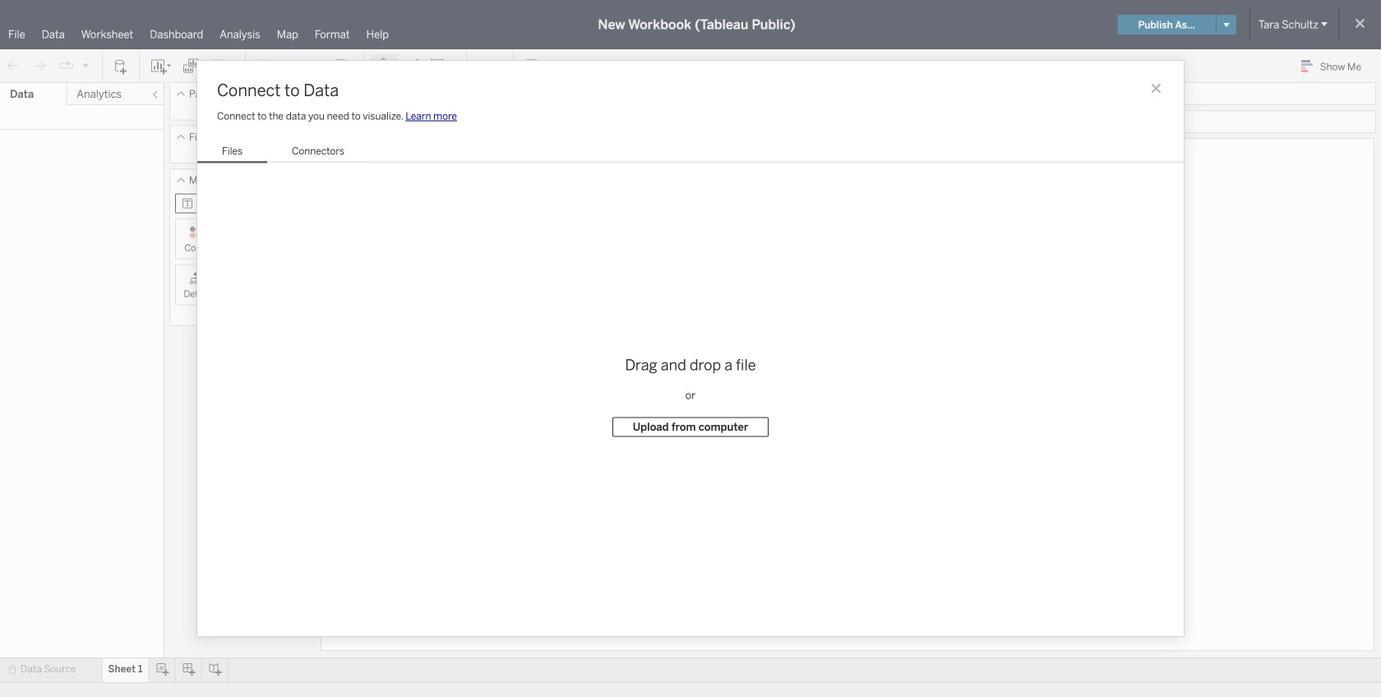 Task type: describe. For each thing, give the bounding box(es) containing it.
replay animation image
[[58, 58, 74, 74]]

redo image
[[31, 58, 48, 74]]

highlight image
[[375, 58, 394, 74]]

undo image
[[5, 58, 21, 74]]

format workbook image
[[404, 58, 420, 74]]

show/hide cards image
[[477, 58, 503, 74]]

totals image
[[335, 58, 354, 74]]

sort descending image
[[308, 58, 325, 74]]



Task type: locate. For each thing, give the bounding box(es) containing it.
sort ascending image
[[282, 58, 299, 74]]

clear sheet image
[[209, 58, 235, 74]]

list box
[[197, 142, 369, 164]]

replay animation image
[[81, 60, 90, 70]]

new data source image
[[113, 58, 129, 74]]

fit image
[[430, 58, 456, 74]]

new worksheet image
[[150, 58, 173, 74]]

collapse image
[[151, 90, 160, 100]]

duplicate image
[[183, 58, 199, 74]]

download image
[[524, 58, 540, 74]]

swap rows and columns image
[[256, 58, 272, 74]]



Task type: vqa. For each thing, say whether or not it's contained in the screenshot.
Remove Favorite button corresponding to Prac1
no



